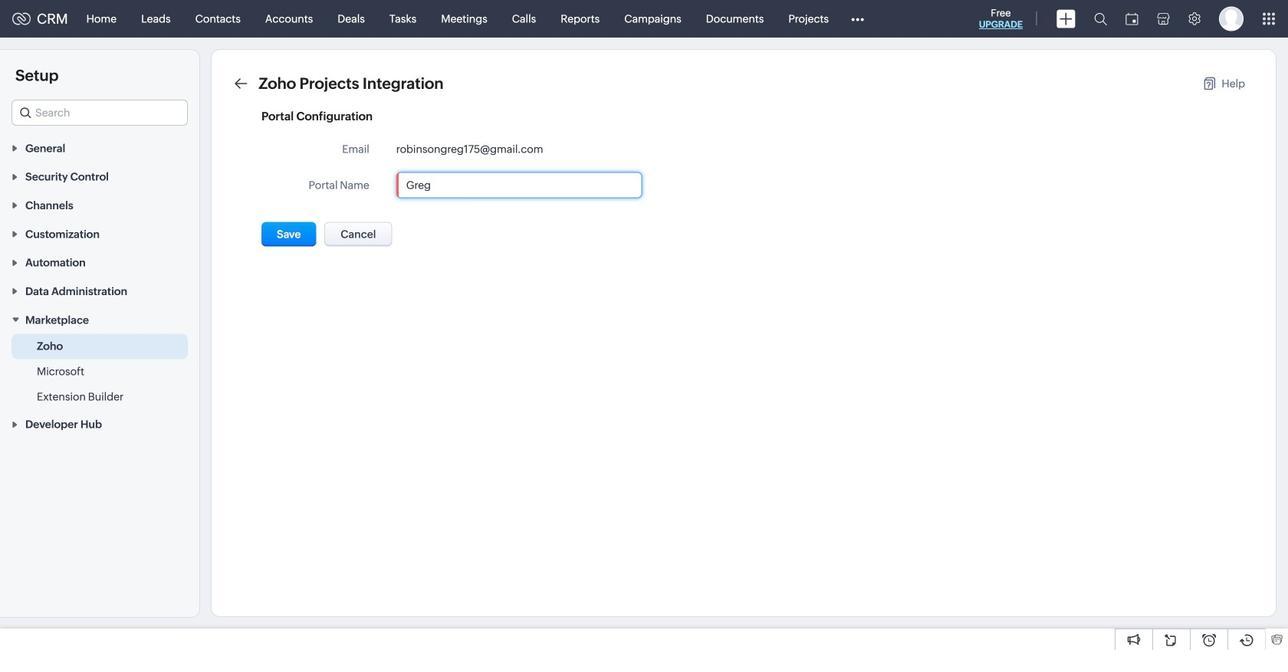 Task type: describe. For each thing, give the bounding box(es) containing it.
Other Modules field
[[841, 7, 874, 31]]

Search text field
[[12, 100, 187, 125]]

profile image
[[1220, 7, 1244, 31]]

search element
[[1085, 0, 1117, 38]]

create menu image
[[1057, 10, 1076, 28]]

profile element
[[1210, 0, 1253, 37]]



Task type: locate. For each thing, give the bounding box(es) containing it.
Portal Name text field
[[397, 173, 641, 198]]

create menu element
[[1048, 0, 1085, 37]]

region
[[0, 334, 199, 410]]

search image
[[1095, 12, 1108, 25]]

None field
[[12, 100, 188, 126]]

calendar image
[[1126, 13, 1139, 25]]

logo image
[[12, 13, 31, 25]]



Task type: vqa. For each thing, say whether or not it's contained in the screenshot.
field
yes



